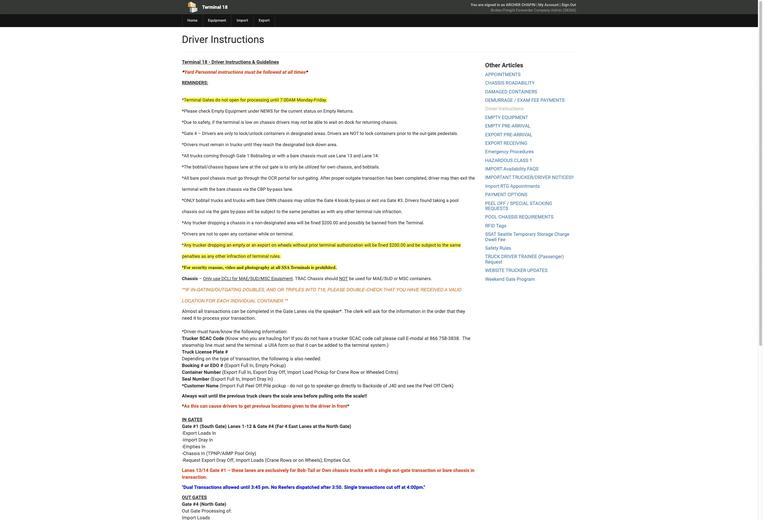 Task type: locate. For each thing, give the bounding box(es) containing it.
request up website
[[485, 259, 502, 265]]

is
[[241, 120, 244, 125], [280, 164, 283, 169], [311, 265, 314, 270], [290, 356, 293, 361]]

and inside (know who you are hauling for! if you do not have a trucker scac code call please call e-modal at 866 758-3838.  the steamship line must send the terminal  a uiia form so that it can be added to the terminal system.) truck license plate # depending on the type of transaction, the following is also needed: booking # or edo # (export full in, empty pickup) container number (export full in, export dray off, import load pickup for crane row or wheeled cntrs) seal number (export full in, import dray in) *customer name (import full peel off pile pickup - do not go to speaker-go directly to backside of j40 and see the peel off clerk)
[[398, 383, 405, 388]]

driver down home link in the top of the page
[[182, 33, 208, 45]]

transaction. inside almost all transactions can be completed in the gate lanes via the speaker*. the clerk will ask for the information in the order that they need it to process your transaction.
[[231, 315, 256, 321]]

a
[[287, 153, 289, 158], [446, 198, 449, 203], [227, 220, 229, 225], [251, 220, 254, 225], [330, 336, 332, 341], [375, 468, 377, 473]]

bare inside lanes 13/14 gate #1 – these lanes are exclusively for bob-tail or own chassis trucks with a single out-gate transaction or bare chassis in transaction.
[[443, 468, 452, 473]]

transaction down "bobtails."
[[362, 176, 385, 181]]

may
[[291, 120, 299, 125], [441, 176, 449, 181], [294, 198, 302, 203]]

0 horizontal spatial through
[[220, 153, 235, 158]]

pool right the taking
[[450, 198, 459, 203]]

18 for terminal 18 - driver instructions & guidelines
[[202, 59, 207, 65]]

terminal for terminal 18 - driver instructions & guidelines
[[182, 59, 201, 65]]

any up reasons,
[[207, 254, 214, 259]]

any up '*drivers'
[[184, 220, 191, 225]]

1 horizontal spatial lane
[[362, 153, 372, 158]]

**if
[[182, 287, 189, 292]]

will left "ask" at the bottom of page
[[364, 309, 371, 314]]

instructions up equipment
[[499, 106, 524, 111]]

2 vertical spatial (export
[[211, 376, 226, 382]]

2 vertical spatial do
[[290, 383, 295, 388]]

following inside *driver must have/know the following information: trucker scac code
[[241, 329, 261, 334]]

0 horizontal spatial prior
[[309, 243, 318, 248]]

will inside almost all transactions can be completed in the gate lanes via the speaker*. the clerk will ask for the information in the order that they need it to process your transaction.
[[364, 309, 371, 314]]

18 up equipment link
[[222, 4, 228, 10]]

1 vertical spatial empties
[[324, 457, 341, 463]]

gate up lane
[[236, 153, 246, 158]]

all left ssa
[[276, 265, 280, 270]]

rule
[[373, 209, 381, 214]]

export up 'export receiving' link in the right top of the page
[[485, 132, 503, 137]]

1 horizontal spatial call
[[398, 336, 405, 341]]

0 horizontal spatial driver
[[182, 33, 208, 45]]

0 horizontal spatial penalties
[[182, 254, 200, 259]]

number up *customer at the bottom of the page
[[192, 376, 209, 382]]

| left my
[[536, 3, 537, 7]]

2 horizontal spatial #
[[225, 349, 228, 355]]

1 horizontal spatial request
[[485, 259, 502, 265]]

not right should
[[339, 276, 348, 281]]

be inside (know who you are hauling for! if you do not have a trucker scac code call please call e-modal at 866 758-3838.  the steamship line must send the terminal  a uiia form so that it can be added to the terminal system.) truck license plate # depending on the type of transaction, the following is also needed: booking # or edo # (export full in, empty pickup) container number (export full in, export dray off, import load pickup for crane row or wheeled cntrs) seal number (export full in, import dray in) *customer name (import full peel off pile pickup - do not go to speaker-go directly to backside of j40 and see the peel off clerk)
[[318, 342, 323, 348]]

be left followed
[[256, 69, 261, 75]]

2 call from the left
[[398, 336, 405, 341]]

chassis roadability link
[[485, 80, 535, 86]]

#
[[225, 349, 228, 355], [201, 363, 203, 368], [220, 363, 223, 368]]

gates inside "in gates gate #1 (south gate) lanes 1-12 & gate #4 (far 4 east lanes at the north gate)"
[[188, 417, 202, 422]]

0 vertical spatial terminal
[[202, 4, 221, 10]]

$200.00 inside any trucker dropping an empty or an export on wheels without prior terminal authorization will be fined $200.00 and be subject to the same penalties as any other infraction of terminal rules.
[[389, 243, 406, 248]]

photography
[[245, 265, 270, 270]]

-export loads in -import dray in -empties in -chassis in (tpnp/aimp pool only) -request export dray off, import loads (crane rows or on wheels), empties out.
[[182, 430, 351, 463]]

rfid
[[485, 223, 495, 228]]

1 vertical spatial transactions
[[359, 484, 385, 490]]

area.
[[327, 142, 337, 147]]

roadability
[[506, 80, 535, 86]]

0 vertical spatial empty
[[485, 115, 501, 120]]

number down edo
[[204, 369, 221, 375]]

1 vertical spatial dropping
[[208, 243, 225, 248]]

4
[[194, 131, 197, 136], [334, 198, 337, 203], [285, 424, 287, 429]]

safety rules link
[[485, 245, 511, 251]]

0 horizontal spatial previous
[[227, 393, 245, 399]]

in-
[[191, 287, 197, 292]]

1 horizontal spatial it
[[305, 342, 308, 348]]

trucks
[[230, 142, 242, 147], [190, 153, 203, 158], [211, 198, 223, 203], [233, 198, 245, 203], [350, 468, 363, 473]]

off, down "pickup)"
[[279, 369, 286, 375]]

0 horizontal spatial off
[[256, 383, 262, 388]]

1 vertical spatial $200.00
[[389, 243, 406, 248]]

it inside almost all transactions can be completed in the gate lanes via the speaker*. the clerk will ask for the information in the order that they need it to process your transaction.
[[193, 315, 196, 321]]

then
[[450, 176, 459, 181]]

stacking
[[530, 201, 552, 206]]

1 vertical spatial instructions
[[225, 59, 251, 65]]

0 vertical spatial any
[[336, 209, 343, 214]]

found
[[420, 198, 432, 203]]

are right the lanes on the left bottom of the page
[[257, 468, 264, 473]]

1 containers from the left
[[264, 131, 285, 136]]

0 vertical spatial transactions
[[204, 309, 230, 314]]

2 any from the top
[[184, 243, 191, 248]]

empty down 'friday.' on the top left
[[323, 109, 336, 114]]

they inside almost all transactions can be completed in the gate lanes via the speaker*. the clerk will ask for the information in the order that they need it to process your transaction.
[[456, 309, 465, 314]]

dropping up *drivers are not to open any container while on terminal.
[[208, 220, 225, 225]]

1 call from the left
[[374, 336, 381, 341]]

all
[[287, 69, 292, 75], [276, 265, 280, 270], [198, 309, 203, 314]]

2 off from the left
[[433, 383, 440, 388]]

for inside (know who you are hauling for! if you do not have a trucker scac code call please call e-modal at 866 758-3838.  the steamship line must send the terminal  a uiia form so that it can be added to the terminal system.) truck license plate # depending on the type of transaction, the following is also needed: booking # or edo # (export full in, empty pickup) container number (export full in, export dray off, import load pickup for crane row or wheeled cntrs) seal number (export full in, import dray in) *customer name (import full peel off pile pickup - do not go to speaker-go directly to backside of j40 and see the peel off clerk)
[[330, 369, 336, 375]]

1 vertical spatial (export
[[222, 369, 237, 375]]

0 horizontal spatial go
[[238, 176, 243, 181]]

be down banned
[[372, 243, 377, 248]]

out down out
[[182, 508, 189, 514]]

used
[[355, 276, 365, 281]]

2 vertical spatial all
[[198, 309, 203, 314]]

off,
[[279, 369, 286, 375], [227, 457, 234, 463]]

that right "so"
[[296, 342, 304, 348]]

(south
[[200, 424, 214, 429]]

off, up these
[[227, 457, 234, 463]]

export receiving link
[[485, 140, 527, 146]]

gate) up processing
[[215, 501, 226, 507]]

off left pile in the bottom of the page
[[256, 383, 262, 388]]

wait right able
[[329, 120, 337, 125]]

or
[[272, 153, 276, 158], [366, 198, 371, 203], [246, 243, 250, 248], [394, 276, 398, 281], [205, 363, 209, 368], [361, 369, 365, 375], [293, 457, 297, 463], [316, 468, 321, 473], [437, 468, 441, 473]]

is up the – only use dcli for mae/sud/msc equipment . trac chassis should not be used for mae/sud or msc containers.
[[311, 265, 314, 270]]

2 containers from the left
[[375, 131, 396, 136]]

of right infraction
[[247, 254, 251, 259]]

1 horizontal spatial $200.00
[[389, 243, 406, 248]]

1 horizontal spatial the
[[344, 309, 352, 314]]

for left processing
[[240, 97, 246, 102]]

pool
[[200, 176, 209, 181], [450, 198, 459, 203]]

1 vertical spatial only
[[289, 164, 298, 169]]

designated down due to safety, if the terminal is low on chassis drivers may not be able to wait on dock for returning chassis.
[[291, 131, 313, 136]]

2 horizontal spatial all
[[287, 69, 292, 75]]

#1 inside "in gates gate #1 (south gate) lanes 1-12 & gate #4 (far 4 east lanes at the north gate)"
[[193, 424, 199, 429]]

4 right (far on the bottom of page
[[285, 424, 287, 429]]

off left clerk)
[[433, 383, 440, 388]]

#1 left these
[[221, 468, 226, 473]]

line
[[205, 342, 213, 348]]

have/know
[[209, 329, 232, 334]]

0 vertical spatial can
[[232, 309, 239, 314]]

1 vertical spatial any
[[184, 243, 191, 248]]

you
[[250, 336, 257, 341], [295, 336, 303, 341]]

pm.
[[262, 484, 270, 490]]

wheels),
[[305, 457, 323, 463]]

1 vertical spatial equipment
[[225, 109, 247, 114]]

any inside any trucker dropping an empty or an export on wheels without prior terminal authorization will be fined $200.00 and be subject to the same penalties as any other infraction of terminal rules.
[[184, 243, 191, 248]]

18 inside terminal 18 link
[[222, 4, 228, 10]]

(export
[[224, 363, 240, 368], [222, 369, 237, 375], [211, 376, 226, 382]]

& inside "in gates gate #1 (south gate) lanes 1-12 & gate #4 (far 4 east lanes at the north gate)"
[[253, 424, 256, 429]]

dock
[[345, 120, 354, 125]]

containers up reach
[[264, 131, 285, 136]]

1 horizontal spatial empty
[[255, 363, 269, 368]]

infraction
[[227, 254, 246, 259]]

4 left kiosk
[[334, 198, 337, 203]]

transactions
[[204, 309, 230, 314], [359, 484, 385, 490]]

1 vertical spatial penalties
[[182, 254, 200, 259]]

0 horizontal spatial |
[[536, 3, 537, 7]]

subject down own
[[261, 209, 275, 214]]

for right portal
[[291, 176, 297, 181]]

0 vertical spatial other
[[344, 209, 355, 214]]

18 for terminal 18
[[222, 4, 228, 10]]

can inside almost all transactions can be completed in the gate lanes via the speaker*. the clerk will ask for the information in the order that they need it to process your transaction.
[[232, 309, 239, 314]]

#4 left (far on the bottom of page
[[268, 424, 274, 429]]

export up pile in the bottom of the page
[[253, 369, 267, 375]]

lanes inside lanes 13/14 gate #1 – these lanes are exclusively for bob-tail or own chassis trucks with a single out-gate transaction or bare chassis in transaction.
[[182, 468, 195, 473]]

2 export from the top
[[485, 140, 503, 146]]

0 horizontal spatial 4
[[194, 131, 197, 136]]

#1 left (south
[[193, 424, 199, 429]]

fined down banned
[[378, 243, 388, 248]]

pickup)
[[270, 363, 286, 368]]

may left the then
[[441, 176, 449, 181]]

at right off
[[401, 484, 406, 490]]

notices!!
[[552, 175, 574, 180]]

following up who
[[241, 329, 261, 334]]

portal
[[278, 176, 290, 181]]

a left single
[[375, 468, 377, 473]]

front
[[337, 403, 347, 409]]

dropping for an
[[208, 243, 225, 248]]

as
[[501, 3, 505, 7], [321, 209, 325, 214], [201, 254, 206, 259]]

gate inside only bobtail trucks and trucks with bare own chassis may utilize the gate 4 kiosk by-pass or exit via gate #3. drivers found taking a pool chassis out via the gate by-pass will be subject to the same penalties as with any other terminal rule infraction.
[[220, 209, 229, 214]]

following inside (know who you are hauling for! if you do not have a trucker scac code call please call e-modal at 866 758-3838.  the steamship line must send the terminal  a uiia form so that it can be added to the terminal system.) truck license plate # depending on the type of transaction, the following is also needed: booking # or edo # (export full in, empty pickup) container number (export full in, export dray off, import load pickup for crane row or wheeled cntrs) seal number (export full in, import dray in) *customer name (import full peel off pile pickup - do not go to speaker-go directly to backside of j40 and see the peel off clerk)
[[269, 356, 289, 361]]

system.)
[[370, 342, 389, 348]]

2 an from the left
[[251, 243, 256, 248]]

0 horizontal spatial off,
[[227, 457, 234, 463]]

1 vertical spatial as
[[321, 209, 325, 214]]

gate
[[428, 131, 436, 136], [270, 164, 279, 169], [220, 209, 229, 214], [401, 468, 410, 473]]

18 up the personnel in the top of the page
[[202, 59, 207, 65]]

gate left pedestals.
[[428, 131, 436, 136]]

that inside almost all transactions can be completed in the gate lanes via the speaker*. the clerk will ask for the information in the order that they need it to process your transaction.
[[447, 309, 455, 314]]

call up system.)
[[374, 336, 381, 341]]

pool inside all bare pool chassis must go through the ocr portal for out-gating. after proper outgate transaction has been completed, driver may then exit the terminal with the bare chassis via the cbp by-pass lane.
[[200, 176, 209, 181]]

important
[[485, 175, 511, 180]]

0 vertical spatial fined
[[311, 220, 321, 225]]

all trucks coming through gate 1 bobtailing or with a bare chassis must use lane 13 and lane 14.
[[184, 153, 379, 158]]

will up the without
[[297, 220, 304, 225]]

who
[[240, 336, 249, 341]]

2 vertical spatial trucker
[[333, 336, 348, 341]]

pass inside all bare pool chassis must go through the ocr portal for out-gating. after proper outgate transaction has been completed, driver may then exit the terminal with the bare chassis via the cbp by-pass lane.
[[273, 187, 282, 192]]

any
[[184, 220, 191, 225], [184, 243, 191, 248]]

1 horizontal spatial other
[[344, 209, 355, 214]]

1 inside other articles appointments chassis roadability damaged containers demurrage / exam fee payments driver instructions empty equipment empty pre-arrival export pre-arrival export receiving emergency procedures hazardous class 1 import availability faqs important trucker/driver notices!! import rtg appointments payment options peel off / special stacking requests pool chassis requirements rfid tags ssat seattle temporary storage charge dwell fee safety rules truck driver trainee (passenger) request website trucker updates weekend gate program
[[530, 158, 532, 163]]

1 horizontal spatial scac
[[349, 336, 361, 341]]

terminal inside only bobtail trucks and trucks with bare own chassis may utilize the gate 4 kiosk by-pass or exit via gate #3. drivers found taking a pool chassis out via the gate by-pass will be subject to the same penalties as with any other terminal rule infraction.
[[356, 209, 372, 214]]

2 vertical spatial pass
[[236, 209, 246, 214]]

1 lane from the left
[[336, 153, 346, 158]]

as inside any trucker dropping an empty or an export on wheels without prior terminal authorization will be fined $200.00 and be subject to the same penalties as any other infraction of terminal rules.
[[201, 254, 206, 259]]

0 horizontal spatial not
[[339, 276, 348, 281]]

gate up *drivers are not to open any container while on terminal.
[[220, 209, 229, 214]]

equipment up low
[[225, 109, 247, 114]]

storage
[[537, 232, 553, 237]]

1 horizontal spatial fined
[[378, 243, 388, 248]]

0 vertical spatial driver
[[182, 33, 208, 45]]

1 horizontal spatial an
[[251, 243, 256, 248]]

import up payment
[[485, 183, 499, 189]]

can inside (know who you are hauling for! if you do not have a trucker scac code call please call e-modal at 866 758-3838.  the steamship line must send the terminal  a uiia form so that it can be added to the terminal system.) truck license plate # depending on the type of transaction, the following is also needed: booking # or edo # (export full in, empty pickup) container number (export full in, export dray off, import load pickup for crane row or wheeled cntrs) seal number (export full in, import dray in) *customer name (import full peel off pile pickup - do not go to speaker-go directly to backside of j40 and see the peel off clerk)
[[309, 342, 317, 348]]

same
[[289, 209, 300, 214], [450, 243, 461, 248]]

be inside almost all transactions can be completed in the gate lanes via the speaker*. the clerk will ask for the information in the order that they need it to process your transaction.
[[240, 309, 246, 314]]

4 inside "in gates gate #1 (south gate) lanes 1-12 & gate #4 (far 4 east lanes at the north gate)"
[[285, 424, 287, 429]]

my account link
[[538, 3, 559, 7]]

can down individual
[[232, 309, 239, 314]]

0 vertical spatial off,
[[279, 369, 286, 375]]

|
[[536, 3, 537, 7], [560, 3, 561, 7]]

will inside any trucker dropping an empty or an export on wheels without prior terminal authorization will be fined $200.00 and be subject to the same penalties as any other infraction of terminal rules.
[[364, 243, 371, 248]]

0 horizontal spatial the
[[184, 164, 191, 169]]

4 for in gates gate #1 (south gate) lanes 1-12 & gate #4 (far 4 east lanes at the north gate)
[[285, 424, 287, 429]]

until down the name
[[208, 393, 218, 399]]

due to safety, if the terminal is low on chassis drivers may not be able to wait on dock for returning chassis.
[[184, 120, 398, 125]]

for
[[206, 298, 215, 303]]

may inside only bobtail trucks and trucks with bare own chassis may utilize the gate 4 kiosk by-pass or exit via gate #3. drivers found taking a pool chassis out via the gate by-pass will be subject to the same penalties as with any other terminal rule infraction.
[[294, 198, 302, 203]]

out- left pedestals.
[[420, 131, 428, 136]]

penalties inside any trucker dropping an empty or an export on wheels without prior terminal authorization will be fined $200.00 and be subject to the same penalties as any other infraction of terminal rules.
[[182, 254, 200, 259]]

0 horizontal spatial 1
[[247, 153, 249, 158]]

only bobtail trucks and trucks with bare own chassis may utilize the gate 4 kiosk by-pass or exit via gate #3. drivers found taking a pool chassis out via the gate by-pass will be subject to the same penalties as with any other terminal rule infraction.
[[182, 198, 459, 214]]

1 horizontal spatial only
[[289, 164, 298, 169]]

proper
[[331, 176, 344, 181]]

via left cbp
[[243, 187, 249, 192]]

- inside (know who you are hauling for! if you do not have a trucker scac code call please call e-modal at 866 758-3838.  the steamship line must send the terminal  a uiia form so that it can be added to the terminal system.) truck license plate # depending on the type of transaction, the following is also needed: booking # or edo # (export full in, empty pickup) container number (export full in, export dray off, import load pickup for crane row or wheeled cntrs) seal number (export full in, import dray in) *customer name (import full peel off pile pickup - do not go to speaker-go directly to backside of j40 and see the peel off clerk)
[[287, 383, 289, 388]]

always
[[182, 393, 197, 399]]

modal
[[410, 336, 423, 341]]

under
[[248, 109, 259, 114]]

exam
[[517, 97, 530, 103]]

#1 inside lanes 13/14 gate #1 – these lanes are exclusively for bob-tail or own chassis trucks with a single out-gate transaction or bare chassis in transaction.
[[221, 468, 226, 473]]

**if in-gating/outgating doubles, and or triples into t18, please double-check that you have received a valid location for each individual container.**
[[182, 287, 461, 303]]

(north
[[200, 501, 213, 507]]

transaction inside lanes 13/14 gate #1 – these lanes are exclusively for bob-tail or own chassis trucks with a single out-gate transaction or bare chassis in transaction.
[[412, 468, 436, 473]]

is inside (know who you are hauling for! if you do not have a trucker scac code call please call e-modal at 866 758-3838.  the steamship line must send the terminal  a uiia form so that it can be added to the terminal system.) truck license plate # depending on the type of transaction, the following is also needed: booking # or edo # (export full in, empty pickup) container number (export full in, export dray off, import load pickup for crane row or wheeled cntrs) seal number (export full in, import dray in) *customer name (import full peel off pile pickup - do not go to speaker-go directly to backside of j40 and see the peel off clerk)
[[290, 356, 293, 361]]

prior
[[397, 131, 406, 136], [309, 243, 318, 248]]

0 horizontal spatial only
[[225, 131, 233, 136]]

rtg
[[500, 183, 509, 189]]

not down dock
[[350, 131, 359, 136]]

0 vertical spatial prior
[[397, 131, 406, 136]]

any for any trucker dropping a chassis in a non-designated area will be fined $200.00 and possibly be banned from the terminal.
[[184, 220, 191, 225]]

1 vertical spatial previous
[[252, 403, 270, 409]]

a inside lanes 13/14 gate #1 – these lanes are exclusively for bob-tail or own chassis trucks with a single out-gate transaction or bare chassis in transaction.
[[375, 468, 377, 473]]

empty down transaction,
[[255, 363, 269, 368]]

gates inside out gates gate #4 (north gate) out gate processing of:
[[192, 495, 207, 500]]

gate inside lanes 13/14 gate #1 – these lanes are exclusively for bob-tail or own chassis trucks with a single out-gate transaction or bare chassis in transaction.
[[401, 468, 410, 473]]

1 any from the top
[[184, 220, 191, 225]]

transactions inside almost all transactions can be completed in the gate lanes via the speaker*. the clerk will ask for the information in the order that they need it to process your transaction.
[[204, 309, 230, 314]]

forwarder
[[516, 8, 533, 13]]

out inside out gates gate #4 (north gate) out gate processing of:
[[182, 508, 189, 514]]

following
[[241, 329, 261, 334], [269, 356, 289, 361]]

will up container
[[247, 209, 254, 214]]

1 vertical spatial do
[[304, 336, 309, 341]]

not right gates
[[221, 97, 228, 102]]

1 horizontal spatial as
[[321, 209, 325, 214]]

4 down '*please'
[[194, 131, 197, 136]]

scale!!
[[353, 393, 367, 399]]

1 peel from the left
[[245, 383, 254, 388]]

0 vertical spatial as
[[501, 3, 505, 7]]

exit inside only bobtail trucks and trucks with bare own chassis may utilize the gate 4 kiosk by-pass or exit via gate #3. drivers found taking a pool chassis out via the gate by-pass will be subject to the same penalties as with any other terminal rule infraction.
[[372, 198, 379, 203]]

1 you from the left
[[250, 336, 257, 341]]

class
[[514, 158, 528, 163]]

instructions
[[218, 69, 243, 75]]

# up type
[[225, 349, 228, 355]]

3:45
[[251, 484, 261, 490]]

$200.00 down only bobtail trucks and trucks with bare own chassis may utilize the gate 4 kiosk by-pass or exit via gate #3. drivers found taking a pool chassis out via the gate by-pass will be subject to the same penalties as with any other terminal rule infraction.
[[322, 220, 338, 225]]

4 inside only bobtail trucks and trucks with bare own chassis may utilize the gate 4 kiosk by-pass or exit via gate #3. drivers found taking a pool chassis out via the gate by-pass will be subject to the same penalties as with any other terminal rule infraction.
[[334, 198, 337, 203]]

drivers down current
[[276, 120, 290, 125]]

7:00am
[[280, 97, 296, 102]]

–
[[198, 131, 201, 136], [199, 276, 202, 281], [227, 468, 230, 473]]

1 all from the top
[[184, 153, 189, 158]]

$200.00
[[322, 220, 338, 225], [389, 243, 406, 248]]

0 vertical spatial all
[[287, 69, 292, 75]]

2 empty from the top
[[485, 123, 501, 129]]

0 horizontal spatial following
[[241, 329, 261, 334]]

1 horizontal spatial any
[[230, 231, 237, 236]]

terminal 18
[[202, 4, 228, 10]]

penalties up for
[[182, 254, 200, 259]]

terminal 18 - driver instructions & guidelines
[[182, 59, 279, 65]]

account
[[544, 3, 559, 7]]

1 vertical spatial it
[[305, 342, 308, 348]]

0 horizontal spatial $200.00
[[322, 220, 338, 225]]

container
[[238, 231, 257, 236]]

lanes 13/14 gate #1 – these lanes are exclusively for bob-tail or own chassis trucks with a single out-gate transaction or bare chassis in transaction.
[[182, 468, 474, 480]]

penalties inside only bobtail trucks and trucks with bare own chassis may utilize the gate 4 kiosk by-pass or exit via gate #3. drivers found taking a pool chassis out via the gate by-pass will be subject to the same penalties as with any other terminal rule infraction.
[[301, 209, 320, 214]]

will right 'authorization'
[[364, 243, 371, 248]]

1 vertical spatial subject
[[421, 243, 436, 248]]

drivers up area.
[[327, 131, 341, 136]]

an left export
[[251, 243, 256, 248]]

trucker inside any trucker dropping an empty or an export on wheels without prior terminal authorization will be fined $200.00 and be subject to the same penalties as any other infraction of terminal rules.
[[193, 243, 207, 248]]

lanes
[[294, 309, 307, 314], [228, 424, 241, 429], [299, 424, 312, 429], [182, 468, 195, 473]]

chassis down for
[[182, 276, 198, 281]]

0 vertical spatial driver
[[428, 176, 440, 181]]

0 vertical spatial previous
[[227, 393, 245, 399]]

all for all trucks coming through gate 1 bobtailing or with a bare chassis must use lane 13 and lane 14.
[[184, 153, 189, 158]]

* terminal gates do not open for processing until 7:00am monday-friday.
[[182, 97, 327, 102]]

the left "clerk" at the bottom of the page
[[344, 309, 352, 314]]

may down current
[[291, 120, 299, 125]]

1 dropping from the top
[[208, 220, 225, 225]]

lanes left 1-
[[228, 424, 241, 429]]

0 vertical spatial out
[[570, 3, 576, 7]]

with
[[277, 153, 285, 158], [199, 187, 208, 192], [246, 198, 255, 203], [327, 209, 335, 214], [364, 468, 373, 473]]

not
[[221, 97, 228, 102], [300, 120, 307, 125], [206, 231, 213, 236], [310, 336, 317, 341], [296, 383, 303, 388]]

for right dcli
[[232, 276, 238, 281]]

empty inside (know who you are hauling for! if you do not have a trucker scac code call please call e-modal at 866 758-3838.  the steamship line must send the terminal  a uiia form so that it can be added to the terminal system.) truck license plate # depending on the type of transaction, the following is also needed: booking # or edo # (export full in, empty pickup) container number (export full in, export dray off, import load pickup for crane row or wheeled cntrs) seal number (export full in, import dray in) *customer name (import full peel off pile pickup - do not go to speaker-go directly to backside of j40 and see the peel off clerk)
[[255, 363, 269, 368]]

are inside lanes 13/14 gate #1 – these lanes are exclusively for bob-tail or own chassis trucks with a single out-gate transaction or bare chassis in transaction.
[[257, 468, 264, 473]]

2 horizontal spatial 4
[[334, 198, 337, 203]]

for
[[240, 97, 246, 102], [274, 109, 280, 114], [355, 120, 361, 125], [320, 164, 326, 169], [291, 176, 297, 181], [232, 276, 238, 281], [366, 276, 372, 281], [381, 309, 387, 314], [330, 369, 336, 375], [290, 468, 296, 473]]

1 horizontal spatial penalties
[[301, 209, 320, 214]]

all for all bare pool chassis must go through the ocr portal for out-gating. after proper outgate transaction has been completed, driver may then exit the terminal with the bare chassis via the cbp by-pass lane.
[[184, 176, 189, 181]]

1 horizontal spatial all
[[276, 265, 280, 270]]

or inside any trucker dropping an empty or an export on wheels without prior terminal authorization will be fined $200.00 and be subject to the same penalties as any other infraction of terminal rules.
[[246, 243, 250, 248]]

0 vertical spatial all
[[184, 153, 189, 158]]

the bobtail/chassis bypass lane at the out gate is to only be utilized for own chassis, and bobtails.
[[184, 164, 380, 169]]

1 vertical spatial all
[[276, 265, 280, 270]]

tags
[[496, 223, 506, 228]]

at right lane
[[250, 164, 253, 169]]

0 horizontal spatial out
[[182, 508, 189, 514]]

0 horizontal spatial transaction
[[362, 176, 385, 181]]

as inside only bobtail trucks and trucks with bare own chassis may utilize the gate 4 kiosk by-pass or exit via gate #3. drivers found taking a pool chassis out via the gate by-pass will be subject to the same penalties as with any other terminal rule infraction.
[[321, 209, 325, 214]]

driver inside all bare pool chassis must go through the ocr portal for out-gating. after proper outgate transaction has been completed, driver may then exit the terminal with the bare chassis via the cbp by-pass lane.
[[428, 176, 440, 181]]

on inside any trucker dropping an empty or an export on wheels without prior terminal authorization will be fined $200.00 and be subject to the same penalties as any other infraction of terminal rules.
[[271, 243, 276, 248]]

import
[[237, 18, 248, 23], [485, 183, 499, 189], [287, 369, 301, 375], [242, 376, 256, 382], [183, 437, 197, 443], [236, 457, 250, 463]]

must right instructions
[[244, 69, 255, 75]]

terminal down code
[[352, 342, 369, 348]]

2 all from the top
[[184, 176, 189, 181]]

1 scac from the left
[[199, 336, 212, 341]]

it inside (know who you are hauling for! if you do not have a trucker scac code call please call e-modal at 866 758-3838.  the steamship line must send the terminal  a uiia form so that it can be added to the terminal system.) truck license plate # depending on the type of transaction, the following is also needed: booking # or edo # (export full in, empty pickup) container number (export full in, export dray off, import load pickup for crane row or wheeled cntrs) seal number (export full in, import dray in) *customer name (import full peel off pile pickup - do not go to speaker-go directly to backside of j40 and see the peel off clerk)
[[305, 342, 308, 348]]

drivers
[[276, 120, 290, 125], [223, 403, 237, 409]]

1 horizontal spatial peel
[[423, 383, 432, 388]]

2 dropping from the top
[[208, 243, 225, 248]]

news
[[260, 109, 273, 114]]

by- right cbp
[[267, 187, 273, 192]]

terminal up * for security reasons, video and photography at all ssa terminals is prohibited.
[[252, 254, 269, 259]]

1 horizontal spatial off
[[433, 383, 440, 388]]

1 horizontal spatial of
[[247, 254, 251, 259]]

1 vertical spatial out
[[182, 508, 189, 514]]

chassis
[[182, 276, 198, 281], [307, 276, 323, 281], [183, 451, 200, 456]]

1 | from the left
[[536, 3, 537, 7]]

1 vertical spatial by-
[[350, 198, 356, 203]]

all inside almost all transactions can be completed in the gate lanes via the speaker*. the clerk will ask for the information in the order that they need it to process your transaction.
[[198, 309, 203, 314]]

terminal up '*please'
[[184, 97, 201, 102]]

be left able
[[308, 120, 313, 125]]

may inside all bare pool chassis must go through the ocr portal for out-gating. after proper outgate transaction has been completed, driver may then exit the terminal with the bare chassis via the cbp by-pass lane.
[[441, 176, 449, 181]]

terminal for terminal 18
[[202, 4, 221, 10]]

infraction.
[[382, 209, 402, 214]]

terminal left rule
[[356, 209, 372, 214]]

important trucker/driver notices!! link
[[485, 175, 574, 180]]

2 lane from the left
[[362, 153, 372, 158]]

1 vertical spatial may
[[441, 176, 449, 181]]

1 off from the left
[[256, 383, 262, 388]]

in inside you are signed in as archer chapin | my account | sign out broker/freight forwarder company admin (58204)
[[497, 3, 500, 7]]

lanes down triples
[[294, 309, 307, 314]]

times
[[294, 69, 306, 75]]

truck driver trainee (passenger) request link
[[485, 254, 564, 265]]

empty down "empty equipment" link
[[485, 123, 501, 129]]

2 scac from the left
[[349, 336, 361, 341]]

0 vertical spatial area
[[287, 220, 296, 225]]

0 vertical spatial #1
[[193, 424, 199, 429]]

1 vertical spatial trucker
[[193, 243, 207, 248]]

pool chassis requirements link
[[485, 214, 553, 220]]

out up '(58204)'
[[570, 3, 576, 7]]

0 horizontal spatial peel
[[245, 383, 254, 388]]

out down bobtailing
[[262, 164, 269, 169]]

dropping for a
[[208, 220, 225, 225]]

1 horizontal spatial can
[[232, 309, 239, 314]]

pile
[[263, 383, 271, 388]]

equipment down terminal 18
[[208, 18, 226, 23]]



Task type: vqa. For each thing, say whether or not it's contained in the screenshot.
SIGNED
yes



Task type: describe. For each thing, give the bounding box(es) containing it.
allowed
[[223, 484, 239, 490]]

at inside (know who you are hauling for! if you do not have a trucker scac code call please call e-modal at 866 758-3838.  the steamship line must send the terminal  a uiia form so that it can be added to the terminal system.) truck license plate # depending on the type of transaction, the following is also needed: booking # or edo # (export full in, empty pickup) container number (export full in, export dray off, import load pickup for crane row or wheeled cntrs) seal number (export full in, import dray in) *customer name (import full peel off pile pickup - do not go to speaker-go directly to backside of j40 and see the peel off clerk)
[[424, 336, 429, 341]]

with inside lanes 13/14 gate #1 – these lanes are exclusively for bob-tail or own chassis trucks with a single out-gate transaction or bare chassis in transaction.
[[364, 468, 373, 473]]

able
[[314, 120, 323, 125]]

1 horizontal spatial #
[[220, 363, 223, 368]]

until up *please check empty equipment under news for the current status on empty returns.
[[270, 97, 279, 102]]

gates for #1
[[188, 417, 202, 422]]

#4 inside out gates gate #4 (north gate) out gate processing of:
[[193, 501, 199, 507]]

drivers inside only bobtail trucks and trucks with bare own chassis may utilize the gate 4 kiosk by-pass or exit via gate #3. drivers found taking a pool chassis out via the gate by-pass will be subject to the same penalties as with any other terminal rule infraction.
[[405, 198, 419, 203]]

hauling
[[266, 336, 282, 341]]

2 horizontal spatial by-
[[350, 198, 356, 203]]

terminal down who
[[245, 342, 262, 348]]

processing
[[247, 97, 269, 102]]

check
[[366, 287, 382, 292]]

the inside (know who you are hauling for! if you do not have a trucker scac code call please call e-modal at 866 758-3838.  the steamship line must send the terminal  a uiia form so that it can be added to the terminal system.) truck license plate # depending on the type of transaction, the following is also needed: booking # or edo # (export full in, empty pickup) container number (export full in, export dray off, import load pickup for crane row or wheeled cntrs) seal number (export full in, import dray in) *customer name (import full peel off pile pickup - do not go to speaker-go directly to backside of j40 and see the peel off clerk)
[[462, 336, 470, 341]]

0 horizontal spatial use
[[213, 276, 220, 281]]

lanes right the 'east'
[[299, 424, 312, 429]]

container
[[182, 369, 203, 375]]

instructions inside other articles appointments chassis roadability damaged containers demurrage / exam fee payments driver instructions empty equipment empty pre-arrival export pre-arrival export receiving emergency procedures hazardous class 1 import availability faqs important trucker/driver notices!! import rtg appointments payment options peel off / special stacking requests pool chassis requirements rfid tags ssat seattle temporary storage charge dwell fee safety rules truck driver trainee (passenger) request website trucker updates weekend gate program
[[499, 106, 524, 111]]

in inside lanes 13/14 gate #1 – these lanes are exclusively for bob-tail or own chassis trucks with a single out-gate transaction or bare chassis in transaction.
[[471, 468, 474, 473]]

(tpnp/aimp
[[206, 451, 233, 456]]

gate inside lanes 13/14 gate #1 – these lanes are exclusively for bob-tail or own chassis trucks with a single out-gate transaction or bare chassis in transaction.
[[210, 468, 220, 473]]

on inside -export loads in -import dray in -empties in -chassis in (tpnp/aimp pool only) -request export dray off, import loads (crane rows or on wheels), empties out.
[[298, 457, 304, 463]]

that
[[383, 287, 395, 292]]

crane
[[337, 369, 349, 375]]

gates for #4
[[192, 495, 207, 500]]

home
[[187, 18, 197, 23]]

valid
[[449, 287, 461, 292]]

any trucker dropping a chassis in a non-designated area will be fined $200.00 and possibly be banned from the terminal.
[[184, 220, 424, 225]]

until down lock/unlock
[[244, 142, 252, 147]]

for inside lanes 13/14 gate #1 – these lanes are exclusively for bob-tail or own chassis trucks with a single out-gate transaction or bare chassis in transaction.
[[290, 468, 296, 473]]

gate left kiosk
[[324, 198, 333, 203]]

not down load
[[296, 383, 303, 388]]

export down in
[[183, 430, 197, 436]]

12
[[246, 424, 252, 429]]

dwell
[[485, 237, 497, 242]]

can for lanes
[[232, 309, 239, 314]]

dray up in)
[[268, 369, 277, 375]]

not left have
[[310, 336, 317, 341]]

0 vertical spatial through
[[220, 153, 235, 158]]

dray left in)
[[257, 376, 266, 382]]

north
[[326, 424, 338, 429]]

single
[[378, 468, 391, 473]]

trucker inside (know who you are hauling for! if you do not have a trucker scac code call please call e-modal at 866 758-3838.  the steamship line must send the terminal  a uiia form so that it can be added to the terminal system.) truck license plate # depending on the type of transaction, the following is also needed: booking # or edo # (export full in, empty pickup) container number (export full in, export dray off, import load pickup for crane row or wheeled cntrs) seal number (export full in, import dray in) *customer name (import full peel off pile pickup - do not go to speaker-go directly to backside of j40 and see the peel off clerk)
[[333, 336, 348, 341]]

export link
[[253, 14, 275, 27]]

current
[[288, 109, 302, 114]]

0 vertical spatial use
[[328, 153, 335, 158]]

0 vertical spatial only
[[225, 131, 233, 136]]

to inside any trucker dropping an empty or an export on wheels without prior terminal authorization will be fined $200.00 and be subject to the same penalties as any other infraction of terminal rules.
[[437, 243, 441, 248]]

are up remain
[[217, 131, 223, 136]]

2 horizontal spatial of
[[383, 383, 387, 388]]

updates
[[527, 268, 548, 273]]

export
[[257, 243, 270, 248]]

must inside all bare pool chassis must go through the ocr portal for out-gating. after proper outgate transaction has been completed, driver may then exit the terminal with the bare chassis via the cbp by-pass lane.
[[226, 176, 237, 181]]

with left own
[[246, 198, 255, 203]]

your
[[221, 315, 230, 321]]

sign out link
[[561, 3, 576, 7]]

0 vertical spatial –
[[198, 131, 201, 136]]

gate) for out gates gate #4 (north gate) out gate processing of:
[[215, 501, 226, 507]]

0 vertical spatial instructions
[[211, 33, 264, 45]]

company
[[534, 8, 550, 13]]

be inside only bobtail trucks and trucks with bare own chassis may utilize the gate 4 kiosk by-pass or exit via gate #3. drivers found taking a pool chassis out via the gate by-pass will be subject to the same penalties as with any other terminal rule infraction.
[[255, 209, 260, 214]]

be left used
[[349, 276, 354, 281]]

area for scale
[[293, 393, 303, 399]]

4 for only bobtail trucks and trucks with bare own chassis may utilize the gate 4 kiosk by-pass or exit via gate #3. drivers found taking a pool chassis out via the gate by-pass will be subject to the same penalties as with any other terminal rule infraction.
[[334, 198, 337, 203]]

2 horizontal spatial pass
[[356, 198, 365, 203]]

dray down (tpnp/aimp
[[216, 457, 226, 463]]

trucker for any trucker dropping a chassis in a non-designated area will be fined $200.00 and possibly be banned from the terminal.
[[193, 220, 207, 225]]

the inside any trucker dropping an empty or an export on wheels without prior terminal authorization will be fined $200.00 and be subject to the same penalties as any other infraction of terminal rules.
[[442, 243, 449, 248]]

bare inside only bobtail trucks and trucks with bare own chassis may utilize the gate 4 kiosk by-pass or exit via gate #3. drivers found taking a pool chassis out via the gate by-pass will be subject to the same penalties as with any other terminal rule infraction.
[[256, 198, 265, 203]]

in gates gate #1 (south gate) lanes 1-12 & gate #4 (far 4 east lanes at the north gate)
[[182, 417, 351, 429]]

requests
[[485, 206, 508, 211]]

2 horizontal spatial do
[[304, 336, 309, 341]]

trac
[[295, 276, 306, 281]]

0 vertical spatial arrival
[[512, 123, 530, 129]]

0 horizontal spatial do
[[215, 97, 220, 102]]

a up the bobtail/chassis bypass lane at the out gate is to only be utilized for own chassis, and bobtails.
[[287, 153, 289, 158]]

gate down out
[[182, 501, 192, 507]]

2 horizontal spatial empty
[[323, 109, 336, 114]]

via up rule
[[380, 198, 386, 203]]

utilize
[[304, 198, 315, 203]]

13/14
[[196, 468, 208, 473]]

1 horizontal spatial go
[[304, 383, 310, 388]]

any trucker dropping an empty or an export on wheels without prior terminal authorization will be fined $200.00 and be subject to the same penalties as any other infraction of terminal rules.
[[182, 243, 461, 259]]

for inside all bare pool chassis must go through the ocr portal for out-gating. after proper outgate transaction has been completed, driver may then exit the terminal with the bare chassis via the cbp by-pass lane.
[[291, 176, 297, 181]]

2 vertical spatial by-
[[230, 209, 236, 214]]

information:
[[262, 329, 288, 334]]

0 horizontal spatial lock
[[306, 142, 314, 147]]

terminal up prohibited.
[[319, 243, 336, 248]]

is left low
[[241, 120, 244, 125]]

2 vertical spatial equipment
[[271, 276, 293, 281]]

1 horizontal spatial loads
[[251, 457, 264, 463]]

clerk
[[353, 309, 363, 314]]

the inside almost all transactions can be completed in the gate lanes via the speaker*. the clerk will ask for the information in the order that they need it to process your transaction.
[[344, 309, 352, 314]]

1 export from the top
[[485, 132, 503, 137]]

equipment
[[502, 115, 528, 120]]

any inside any trucker dropping an empty or an export on wheels without prior terminal authorization will be fined $200.00 and be subject to the same penalties as any other infraction of terminal rules.
[[207, 254, 214, 259]]

2 vertical spatial in,
[[236, 376, 240, 382]]

a inside only bobtail trucks and trucks with bare own chassis may utilize the gate 4 kiosk by-pass or exit via gate #3. drivers found taking a pool chassis out via the gate by-pass will be subject to the same penalties as with any other terminal rule infraction.
[[446, 198, 449, 203]]

0 vertical spatial in,
[[249, 363, 254, 368]]

rules.
[[270, 254, 281, 259]]

only
[[203, 276, 212, 281]]

gate right 12
[[257, 424, 267, 429]]

trucker for any trucker dropping an empty or an export on wheels without prior terminal authorization will be fined $200.00 and be subject to the same penalties as any other infraction of terminal rules.
[[193, 243, 207, 248]]

0 vertical spatial designated
[[291, 131, 313, 136]]

0 vertical spatial not
[[350, 131, 359, 136]]

scac inside (know who you are hauling for! if you do not have a trucker scac code call please call e-modal at 866 758-3838.  the steamship line must send the terminal  a uiia form so that it can be added to the terminal system.) truck license plate # depending on the type of transaction, the following is also needed: booking # or edo # (export full in, empty pickup) container number (export full in, export dray off, import load pickup for crane row or wheeled cntrs) seal number (export full in, import dray in) *customer name (import full peel off pile pickup - do not go to speaker-go directly to backside of j40 and see the peel off clerk)
[[349, 336, 361, 341]]

appointments link
[[485, 72, 521, 77]]

2 vertical spatial designated
[[264, 220, 286, 225]]

almost all transactions can be completed in the gate lanes via the speaker*. the clerk will ask for the information in the order that they need it to process your transaction.
[[182, 309, 465, 321]]

get
[[244, 403, 251, 409]]

1 vertical spatial pre-
[[504, 132, 514, 137]]

at inside "in gates gate #1 (south gate) lanes 1-12 & gate #4 (far 4 east lanes at the north gate)"
[[313, 424, 317, 429]]

as inside you are signed in as archer chapin | my account | sign out broker/freight forwarder company admin (58204)
[[501, 3, 505, 7]]

at down rules.
[[271, 265, 275, 270]]

0 vertical spatial /
[[514, 97, 516, 103]]

import left export link
[[237, 18, 248, 23]]

1 vertical spatial number
[[192, 376, 209, 382]]

all for times
[[287, 69, 292, 75]]

import inside other articles appointments chassis roadability damaged containers demurrage / exam fee payments driver instructions empty equipment empty pre-arrival export pre-arrival export receiving emergency procedures hazardous class 1 import availability faqs important trucker/driver notices!! import rtg appointments payment options peel off / special stacking requests pool chassis requirements rfid tags ssat seattle temporary storage charge dwell fee safety rules truck driver trainee (passenger) request website trucker updates weekend gate program
[[485, 183, 499, 189]]

and up "outgate"
[[354, 164, 361, 169]]

0 vertical spatial loads
[[198, 430, 211, 436]]

trucks left coming
[[190, 153, 203, 158]]

on left dock
[[338, 120, 343, 125]]

via inside all bare pool chassis must go through the ocr portal for out-gating. after proper outgate transaction has been completed, driver may then exit the terminal with the bare chassis via the cbp by-pass lane.
[[243, 187, 249, 192]]

you
[[396, 287, 406, 292]]

off, inside (know who you are hauling for! if you do not have a trucker scac code call please call e-modal at 866 758-3838.  the steamship line must send the terminal  a uiia form so that it can be added to the terminal system.) truck license plate # depending on the type of transaction, the following is also needed: booking # or edo # (export full in, empty pickup) container number (export full in, export dray off, import load pickup for crane row or wheeled cntrs) seal number (export full in, import dray in) *customer name (import full peel off pile pickup - do not go to speaker-go directly to backside of j40 and see the peel off clerk)
[[279, 369, 286, 375]]

must left remain
[[199, 142, 209, 147]]

#1 for (south
[[193, 424, 199, 429]]

e-
[[406, 336, 410, 341]]

0 horizontal spatial driver
[[318, 403, 331, 409]]

through inside all bare pool chassis must go through the ocr portal for out-gating. after proper outgate transaction has been completed, driver may then exit the terminal with the bare chassis via the cbp by-pass lane.
[[244, 176, 260, 181]]

1 horizontal spatial do
[[290, 383, 295, 388]]

monday-
[[297, 97, 314, 102]]

safety
[[485, 245, 498, 251]]

terminal inside all bare pool chassis must go through the ocr portal for out-gating. after proper outgate transaction has been completed, driver may then exit the terminal with the bare chassis via the cbp by-pass lane.
[[182, 187, 198, 192]]

– inside lanes 13/14 gate #1 – these lanes are exclusively for bob-tail or own chassis trucks with a single out-gate transaction or bare chassis in transaction.
[[227, 468, 230, 473]]

trucks right the bobtail
[[211, 198, 223, 203]]

dray down (south
[[198, 437, 208, 443]]

by- inside all bare pool chassis must go through the ocr portal for out-gating. after proper outgate transaction has been completed, driver may then exit the terminal with the bare chassis via the cbp by-pass lane.
[[267, 187, 273, 192]]

not right '*drivers'
[[206, 231, 213, 236]]

other articles appointments chassis roadability damaged containers demurrage / exam fee payments driver instructions empty equipment empty pre-arrival export pre-arrival export receiving emergency procedures hazardous class 1 import availability faqs important trucker/driver notices!! import rtg appointments payment options peel off / special stacking requests pool chassis requirements rfid tags ssat seattle temporary storage charge dwell fee safety rules truck driver trainee (passenger) request website trucker updates weekend gate program
[[485, 62, 574, 282]]

0 vertical spatial wait
[[329, 120, 337, 125]]

0 vertical spatial (export
[[224, 363, 240, 368]]

must down down
[[317, 153, 327, 158]]

request inside other articles appointments chassis roadability damaged containers demurrage / exam fee payments driver instructions empty equipment empty pre-arrival export pre-arrival export receiving emergency procedures hazardous class 1 import availability faqs important trucker/driver notices!! import rtg appointments payment options peel off / special stacking requests pool chassis requirements rfid tags ssat seattle temporary storage charge dwell fee safety rules truck driver trainee (passenger) request website trucker updates weekend gate program
[[485, 259, 502, 265]]

2 vertical spatial terminal
[[184, 97, 201, 102]]

area for designated
[[287, 220, 296, 225]]

or inside only bobtail trucks and trucks with bare own chassis may utilize the gate 4 kiosk by-pass or exit via gate #3. drivers found taking a pool chassis out via the gate by-pass will be subject to the same penalties as with any other terminal rule infraction.
[[366, 198, 371, 203]]

gate) for in gates gate #1 (south gate) lanes 1-12 & gate #4 (far 4 east lanes at the north gate)
[[215, 424, 227, 429]]

own
[[322, 468, 331, 473]]

0 vertical spatial open
[[229, 97, 239, 102]]

0 vertical spatial chassis
[[485, 80, 504, 86]]

are inside you are signed in as archer chapin | my account | sign out broker/freight forwarder company admin (58204)
[[478, 3, 484, 7]]

be left utilized
[[299, 164, 304, 169]]

0 vertical spatial 4
[[194, 131, 197, 136]]

subject inside only bobtail trucks and trucks with bare own chassis may utilize the gate 4 kiosk by-pass or exit via gate #3. drivers found taking a pool chassis out via the gate by-pass will be subject to the same penalties as with any other terminal rule infraction.
[[261, 209, 275, 214]]

0 vertical spatial pre-
[[502, 123, 512, 129]]

trucks inside lanes 13/14 gate #1 – these lanes are exclusively for bob-tail or own chassis trucks with a single out-gate transaction or bare chassis in transaction.
[[350, 468, 363, 473]]

is down all trucks coming through gate 1 bobtailing or with a bare chassis must use lane 13 and lane 14.
[[280, 164, 283, 169]]

and inside any trucker dropping an empty or an export on wheels without prior terminal authorization will be fined $200.00 and be subject to the same penalties as any other infraction of terminal rules.
[[407, 243, 414, 248]]

import
[[485, 166, 502, 172]]

terminal.
[[276, 231, 294, 236]]

cause
[[209, 403, 221, 409]]

or inside -export loads in -import dray in -empties in -chassis in (tpnp/aimp pool only) -request export dray off, import loads (crane rows or on wheels), empties out.
[[293, 457, 297, 463]]

name
[[206, 383, 219, 388]]

terminal.
[[406, 220, 424, 225]]

are inside (know who you are hauling for! if you do not have a trucker scac code call please call e-modal at 866 758-3838.  the steamship line must send the terminal  a uiia form so that it can be added to the terminal system.) truck license plate # depending on the type of transaction, the following is also needed: booking # or edo # (export full in, empty pickup) container number (export full in, export dray off, import load pickup for crane row or wheeled cntrs) seal number (export full in, import dray in) *customer name (import full peel off pile pickup - do not go to speaker-go directly to backside of j40 and see the peel off clerk)
[[258, 336, 265, 341]]

in
[[182, 417, 187, 422]]

0 horizontal spatial empty
[[211, 109, 224, 114]]

0 vertical spatial drivers
[[276, 120, 290, 125]]

2 | from the left
[[560, 3, 561, 7]]

out inside only bobtail trucks and trucks with bare own chassis may utilize the gate 4 kiosk by-pass or exit via gate #3. drivers found taking a pool chassis out via the gate by-pass will be subject to the same penalties as with any other terminal rule infraction.
[[198, 209, 205, 214]]

0 vertical spatial out
[[262, 164, 269, 169]]

2 horizontal spatial go
[[334, 383, 340, 388]]

1 vertical spatial open
[[219, 231, 229, 236]]

for right dock
[[355, 120, 361, 125]]

drivers down "due"
[[184, 142, 198, 147]]

in)
[[267, 376, 273, 382]]

for right used
[[366, 276, 372, 281]]

1 vertical spatial in,
[[247, 369, 252, 375]]

a up *drivers are not to open any container while on terminal.
[[227, 220, 229, 225]]

1 horizontal spatial lock
[[365, 131, 373, 136]]

form
[[278, 342, 288, 348]]

will inside only bobtail trucks and trucks with bare own chassis may utilize the gate 4 kiosk by-pass or exit via gate #3. drivers found taking a pool chassis out via the gate by-pass will be subject to the same penalties as with any other terminal rule infraction.
[[247, 209, 254, 214]]

bobtail/chassis
[[193, 164, 223, 169]]

out- inside all bare pool chassis must go through the ocr portal for out-gating. after proper outgate transaction has been completed, driver may then exit the terminal with the bare chassis via the cbp by-pass lane.
[[298, 176, 305, 181]]

out inside you are signed in as archer chapin | my account | sign out broker/freight forwarder company admin (58204)
[[570, 3, 576, 7]]

at right followed
[[282, 69, 286, 75]]

a inside (know who you are hauling for! if you do not have a trucker scac code call please call e-modal at 866 758-3838.  the steamship line must send the terminal  a uiia form so that it can be added to the terminal system.) truck license plate # depending on the type of transaction, the following is also needed: booking # or edo # (export full in, empty pickup) container number (export full in, export dray off, import load pickup for crane row or wheeled cntrs) seal number (export full in, import dray in) *customer name (import full peel off pile pickup - do not go to speaker-go directly to backside of j40 and see the peel off clerk)
[[330, 336, 332, 341]]

on inside (know who you are hauling for! if you do not have a trucker scac code call please call e-modal at 866 758-3838.  the steamship line must send the terminal  a uiia form so that it can be added to the terminal system.) truck license plate # depending on the type of transaction, the following is also needed: booking # or edo # (export full in, empty pickup) container number (export full in, export dray off, import load pickup for crane row or wheeled cntrs) seal number (export full in, import dray in) *customer name (import full peel off pile pickup - do not go to speaker-go directly to backside of j40 and see the peel off clerk)
[[206, 356, 211, 361]]

terminal left low
[[223, 120, 240, 125]]

availability
[[503, 166, 526, 172]]

rules
[[500, 245, 511, 251]]

payments
[[541, 97, 565, 103]]

to inside almost all transactions can be completed in the gate lanes via the speaker*. the clerk will ask for the information in the order that they need it to process your transaction.
[[197, 315, 201, 321]]

pool
[[235, 451, 244, 456]]

are down dock
[[343, 131, 349, 136]]

transaction,
[[236, 356, 260, 361]]

website trucker updates link
[[485, 268, 548, 273]]

export inside (know who you are hauling for! if you do not have a trucker scac code call please call e-modal at 866 758-3838.  the steamship line must send the terminal  a uiia form so that it can be added to the terminal system.) truck license plate # depending on the type of transaction, the following is also needed: booking # or edo # (export full in, empty pickup) container number (export full in, export dray off, import load pickup for crane row or wheeled cntrs) seal number (export full in, import dray in) *customer name (import full peel off pile pickup - do not go to speaker-go directly to backside of j40 and see the peel off clerk)
[[253, 369, 267, 375]]

pulling
[[319, 393, 333, 399]]

4:00pm."
[[407, 484, 425, 490]]

0 horizontal spatial #
[[201, 363, 203, 368]]

to inside only bobtail trucks and trucks with bare own chassis may utilize the gate 4 kiosk by-pass or exit via gate #3. drivers found taking a pool chassis out via the gate by-pass will be subject to the same penalties as with any other terminal rule infraction.
[[277, 209, 281, 214]]

must inside *driver must have/know the following information: trucker scac code
[[197, 329, 208, 334]]

be down only bobtail trucks and trucks with bare own chassis may utilize the gate 4 kiosk by-pass or exit via gate #3. drivers found taking a pool chassis out via the gate by-pass will be subject to the same penalties as with any other terminal rule infraction.
[[305, 220, 310, 225]]

and right 13
[[353, 153, 361, 158]]

1 horizontal spatial previous
[[252, 403, 270, 409]]

dcli
[[221, 276, 231, 281]]

1 horizontal spatial driver
[[212, 59, 224, 65]]

#1 for –
[[221, 468, 226, 473]]

pool inside only bobtail trucks and trucks with bare own chassis may utilize the gate 4 kiosk by-pass or exit via gate #3. drivers found taking a pool chassis out via the gate by-pass will be subject to the same penalties as with any other terminal rule infraction.
[[450, 198, 459, 203]]

and left possibly
[[339, 220, 347, 225]]

on right status
[[317, 109, 322, 114]]

1 vertical spatial –
[[199, 276, 202, 281]]

possibly
[[348, 220, 364, 225]]

with inside all bare pool chassis must go through the ocr portal for out-gating. after proper outgate transaction has been completed, driver may then exit the terminal with the bare chassis via the cbp by-pass lane.
[[199, 187, 208, 192]]

gate) right north
[[340, 424, 351, 429]]

own
[[327, 164, 335, 169]]

lanes inside almost all transactions can be completed in the gate lanes via the speaker*. the clerk will ask for the information in the order that they need it to process your transaction.
[[294, 309, 307, 314]]

if
[[212, 120, 215, 125]]

drivers must remain in trucks until they reach the designated lock down area.
[[184, 142, 337, 147]]

and right video
[[236, 265, 244, 270]]

for right news
[[274, 109, 280, 114]]

on right 'while'
[[270, 231, 275, 236]]

0 vertical spatial number
[[204, 369, 221, 375]]

banned
[[372, 220, 387, 225]]

1 an from the left
[[227, 243, 231, 248]]

drivers down if
[[202, 131, 216, 136]]

emergency procedures link
[[485, 149, 534, 154]]

gate inside other articles appointments chassis roadability damaged containers demurrage / exam fee payments driver instructions empty equipment empty pre-arrival export pre-arrival export receiving emergency procedures hazardous class 1 import availability faqs important trucker/driver notices!! import rtg appointments payment options peel off / special stacking requests pool chassis requirements rfid tags ssat seattle temporary storage charge dwell fee safety rules truck driver trainee (passenger) request website trucker updates weekend gate program
[[506, 276, 515, 282]]

gate down "due"
[[184, 131, 193, 136]]

a left non- on the top of page
[[251, 220, 254, 225]]

1 empty from the top
[[485, 115, 501, 120]]

driver inside other articles appointments chassis roadability damaged containers demurrage / exam fee payments driver instructions empty equipment empty pre-arrival export pre-arrival export receiving emergency procedures hazardous class 1 import availability faqs important trucker/driver notices!! import rtg appointments payment options peel off / special stacking requests pool chassis requirements rfid tags ssat seattle temporary storage charge dwell fee safety rules truck driver trainee (passenger) request website trucker updates weekend gate program
[[485, 106, 497, 111]]

via inside almost all transactions can be completed in the gate lanes via the speaker*. the clerk will ask for the information in the order that they need it to process your transaction.
[[308, 309, 314, 314]]

for inside almost all transactions can be completed in the gate lanes via the speaker*. the clerk will ask for the information in the order that they need it to process your transaction.
[[381, 309, 387, 314]]

temporary
[[513, 232, 536, 237]]

please
[[327, 287, 345, 292]]

0 vertical spatial out-
[[420, 131, 428, 136]]

1 vertical spatial arrival
[[514, 132, 532, 137]]

chassis inside -export loads in -import dray in -empties in -chassis in (tpnp/aimp pool only) -request export dray off, import loads (crane rows or on wheels), empties out.
[[183, 451, 200, 456]]

wheeled
[[366, 369, 384, 375]]

exit inside all bare pool chassis must go through the ocr portal for out-gating. after proper outgate transaction has been completed, driver may then exit the terminal with the bare chassis via the cbp by-pass lane.
[[460, 176, 467, 181]]

backside
[[363, 383, 382, 388]]

of inside any trucker dropping an empty or an export on wheels without prior terminal authorization will be fined $200.00 and be subject to the same penalties as any other infraction of terminal rules.
[[247, 254, 251, 259]]

0 vertical spatial may
[[291, 120, 299, 125]]

same inside only bobtail trucks and trucks with bare own chassis may utilize the gate 4 kiosk by-pass or exit via gate #3. drivers found taking a pool chassis out via the gate by-pass will be subject to the same penalties as with any other terminal rule infraction.
[[289, 209, 300, 214]]

the inside "in gates gate #1 (south gate) lanes 1-12 & gate #4 (far 4 east lanes at the north gate)"
[[318, 424, 325, 429]]

*please check empty equipment under news for the current status on empty returns.
[[182, 109, 354, 114]]

with down all bare pool chassis must go through the ocr portal for out-gating. after proper outgate transaction has been completed, driver may then exit the terminal with the bare chassis via the cbp by-pass lane.
[[327, 209, 335, 214]]

driver instructions
[[182, 33, 264, 45]]

– only use dcli for mae/sud/msc equipment . trac chassis should not be used for mae/sud or msc containers.
[[198, 276, 432, 281]]

program
[[517, 276, 535, 282]]

export down terminal 18 link
[[259, 18, 270, 23]]

gate left #3. in the right of the page
[[387, 198, 396, 203]]

0 horizontal spatial they
[[253, 142, 262, 147]]

from
[[388, 220, 397, 225]]

trucks down lock/unlock
[[230, 142, 242, 147]]

import left load
[[287, 369, 301, 375]]

should
[[324, 276, 338, 281]]

broker/freight
[[491, 8, 515, 13]]

so
[[290, 342, 295, 348]]

can for locations
[[200, 403, 208, 409]]

1 vertical spatial /
[[507, 201, 509, 206]]

1 vertical spatial designated
[[283, 142, 305, 147]]

not down status
[[300, 120, 307, 125]]

gate inside almost all transactions can be completed in the gate lanes via the speaker*. the clerk will ask for the information in the order that they need it to process your transaction.
[[283, 309, 293, 314]]

truck
[[182, 349, 194, 355]]

0 vertical spatial &
[[252, 59, 255, 65]]

trucks left own
[[233, 198, 245, 203]]

gate up ocr
[[270, 164, 279, 169]]

import down in
[[183, 437, 197, 443]]

be left banned
[[366, 220, 370, 225]]

0 horizontal spatial wait
[[198, 393, 207, 399]]

all bare pool chassis must go through the ocr portal for out-gating. after proper outgate transaction has been completed, driver may then exit the terminal with the bare chassis via the cbp by-pass lane.
[[182, 176, 475, 192]]

same inside any trucker dropping an empty or an export on wheels without prior terminal authorization will be fined $200.00 and be subject to the same penalties as any other infraction of terminal rules.
[[450, 243, 461, 248]]

j40
[[389, 383, 396, 388]]

all for ssa
[[276, 265, 280, 270]]

gate down in
[[182, 424, 192, 429]]

processing
[[201, 508, 225, 514]]

for left own
[[320, 164, 326, 169]]

empty equipment link
[[485, 115, 528, 120]]

trainee
[[518, 254, 537, 259]]

are right '*drivers'
[[199, 231, 205, 236]]

other inside any trucker dropping an empty or an export on wheels without prior terminal authorization will be fined $200.00 and be subject to the same penalties as any other infraction of terminal rules.
[[215, 254, 226, 259]]

be down terminal.
[[415, 243, 420, 248]]

1 horizontal spatial prior
[[397, 131, 406, 136]]

#4 inside "in gates gate #1 (south gate) lanes 1-12 & gate #4 (far 4 east lanes at the north gate)"
[[268, 424, 274, 429]]

and inside only bobtail trucks and trucks with bare own chassis may utilize the gate 4 kiosk by-pass or exit via gate #3. drivers found taking a pool chassis out via the gate by-pass will be subject to the same penalties as with any other terminal rule infraction.
[[224, 198, 232, 203]]

chassis up into
[[307, 276, 323, 281]]

and
[[266, 287, 276, 292]]

any inside only bobtail trucks and trucks with bare own chassis may utilize the gate 4 kiosk by-pass or exit via gate #3. drivers found taking a pool chassis out via the gate by-pass will be subject to the same penalties as with any other terminal rule infraction.
[[336, 209, 343, 214]]

on right low
[[253, 120, 259, 125]]

with up the bobtail/chassis bypass lane at the out gate is to only be utilized for own chassis, and bobtails.
[[277, 153, 285, 158]]

demurrage / exam fee payments link
[[485, 97, 565, 103]]

down
[[315, 142, 326, 147]]

rows
[[280, 457, 292, 463]]

a
[[444, 287, 447, 292]]

via down the bobtail
[[206, 209, 212, 214]]

0 horizontal spatial of
[[230, 356, 234, 361]]

or
[[277, 287, 284, 292]]

must inside (know who you are hauling for! if you do not have a trucker scac code call please call e-modal at 866 758-3838.  the steamship line must send the terminal  a uiia form so that it can be added to the terminal system.) truck license plate # depending on the type of transaction, the following is also needed: booking # or edo # (export full in, empty pickup) container number (export full in, export dray off, import load pickup for crane row or wheeled cntrs) seal number (export full in, import dray in) *customer name (import full peel off pile pickup - do not go to speaker-go directly to backside of j40 and see the peel off clerk)
[[214, 342, 224, 348]]

any for any trucker dropping an empty or an export on wheels without prior terminal authorization will be fined $200.00 and be subject to the same penalties as any other infraction of terminal rules.
[[184, 243, 191, 248]]

until left the 3:45
[[240, 484, 250, 490]]

other inside only bobtail trucks and trucks with bare own chassis may utilize the gate 4 kiosk by-pass or exit via gate #3. drivers found taking a pool chassis out via the gate by-pass will be subject to the same penalties as with any other terminal rule infraction.
[[344, 209, 355, 214]]

0 vertical spatial empties
[[183, 444, 200, 449]]

gate down the (north
[[190, 508, 200, 514]]

the inside *driver must have/know the following information: trucker scac code
[[234, 329, 240, 334]]

import down "pool" on the bottom of page
[[236, 457, 250, 463]]

import up truck
[[242, 376, 256, 382]]

export up 13/14
[[202, 457, 215, 463]]

out- inside lanes 13/14 gate #1 – these lanes are exclusively for bob-tail or own chassis trucks with a single out-gate transaction or bare chassis in transaction.
[[392, 468, 401, 473]]

scac inside *driver must have/know the following information: trucker scac code
[[199, 336, 212, 341]]

0 horizontal spatial fined
[[311, 220, 321, 225]]

2 peel from the left
[[423, 383, 432, 388]]

0 vertical spatial equipment
[[208, 18, 226, 23]]

bob-
[[297, 468, 307, 473]]

uiia
[[268, 342, 277, 348]]

2 you from the left
[[295, 336, 303, 341]]

rfid tags link
[[485, 223, 506, 228]]

out.
[[342, 457, 351, 463]]

0 horizontal spatial drivers
[[223, 403, 237, 409]]

low
[[245, 120, 252, 125]]

prior inside any trucker dropping an empty or an export on wheels without prior terminal authorization will be fined $200.00 and be subject to the same penalties as any other infraction of terminal rules.
[[309, 243, 318, 248]]

1 vertical spatial chassis
[[498, 214, 518, 220]]

0 vertical spatial $200.00
[[322, 220, 338, 225]]



